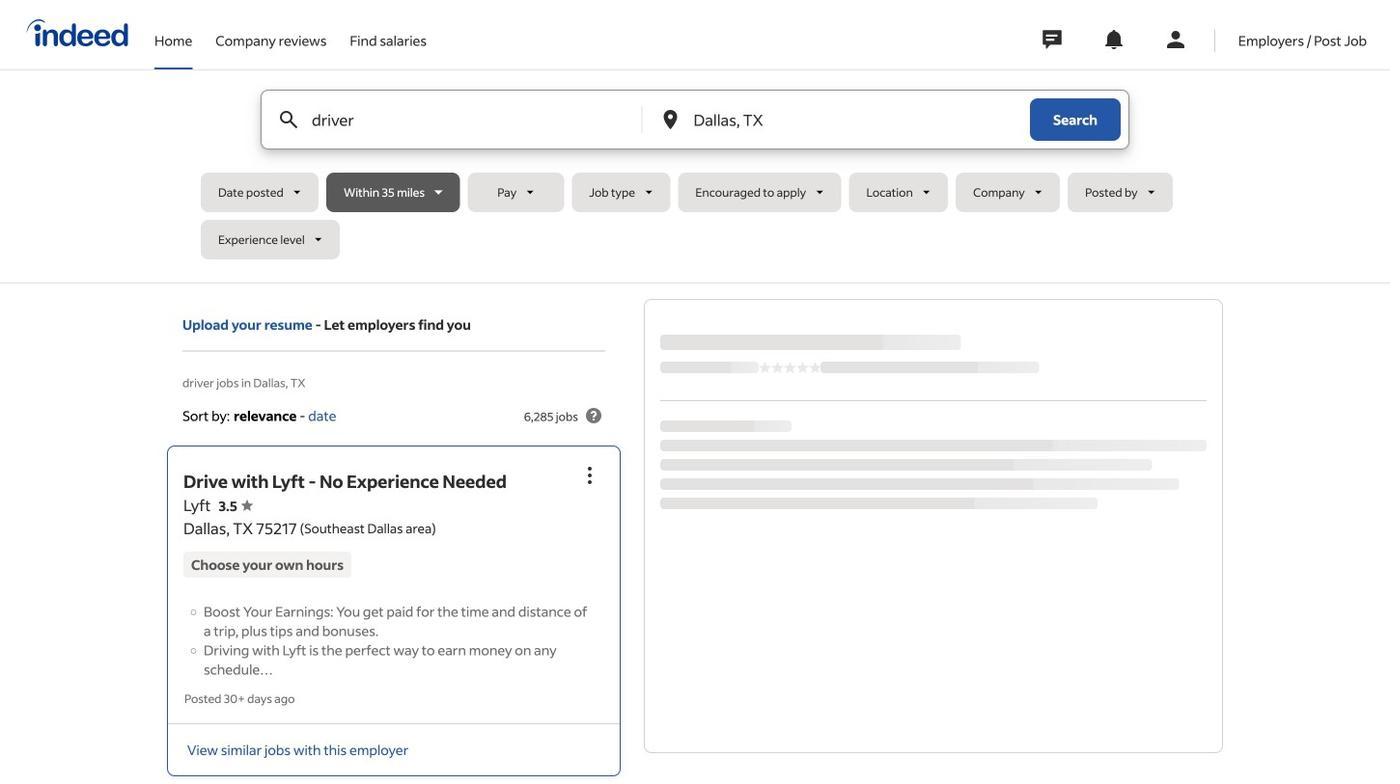 Task type: describe. For each thing, give the bounding box(es) containing it.
3.5 out of five stars rating image
[[219, 498, 253, 515]]

search: Job title, keywords, or company text field
[[308, 91, 610, 149]]



Task type: locate. For each thing, give the bounding box(es) containing it.
Edit location text field
[[690, 91, 992, 149]]

help icon image
[[582, 405, 605, 428]]

messages unread count 0 image
[[1040, 20, 1065, 59]]

notifications unread count 0 image
[[1102, 28, 1126, 51]]

account image
[[1164, 28, 1187, 51]]

None search field
[[201, 90, 1190, 267]]

job actions for drive with lyft - no experience needed is collapsed image
[[578, 464, 602, 487]]



Task type: vqa. For each thing, say whether or not it's contained in the screenshot.
Messages Unread count 0 icon
yes



